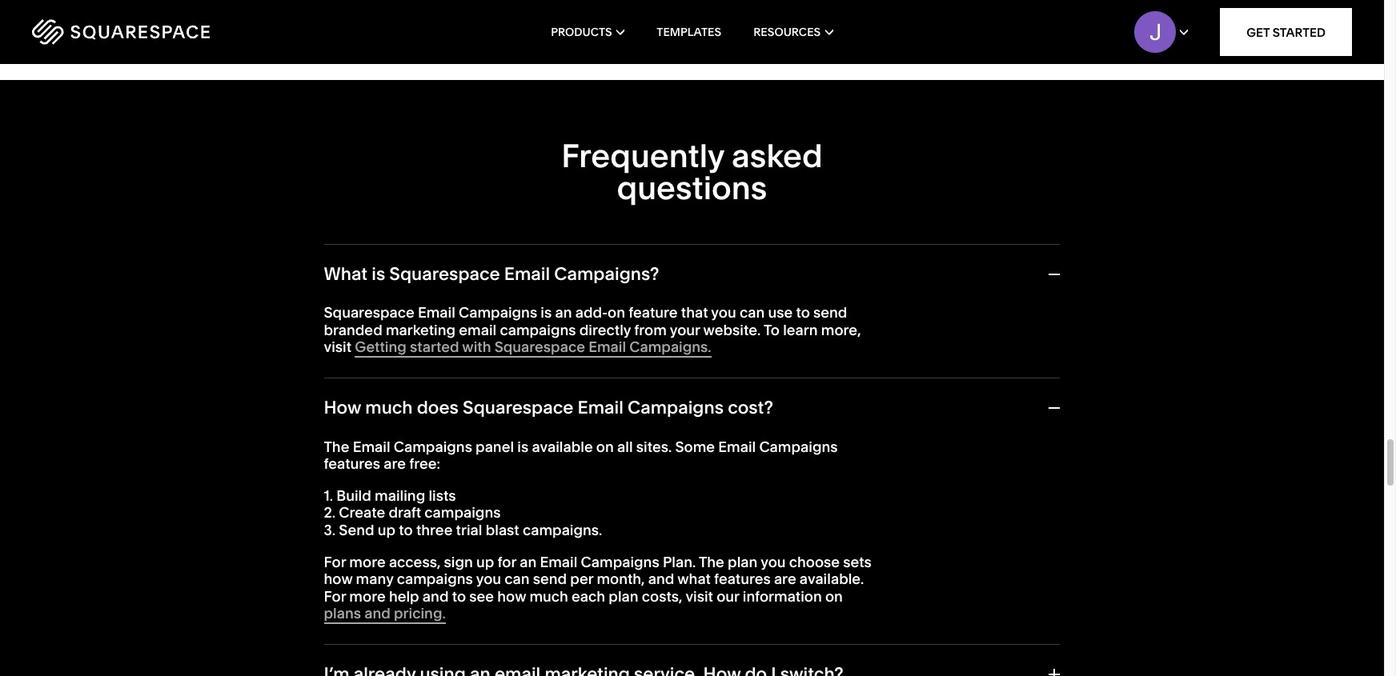 Task type: vqa. For each thing, say whether or not it's contained in the screenshot.
right bulk
no



Task type: describe. For each thing, give the bounding box(es) containing it.
see
[[469, 587, 494, 606]]

blast
[[486, 521, 519, 540]]

free:
[[409, 455, 440, 473]]

what is squarespace email campaigns?
[[324, 263, 659, 285]]

visit inside for more access, sign up for an email campaigns plan. the plan you choose sets how many campaigns you can send per month, and what features are available. for more help and to see how much each plan costs, visit our information on plans and pricing.
[[686, 587, 713, 606]]

each
[[572, 587, 605, 606]]

frequently asked questions
[[561, 136, 823, 207]]

on inside for more access, sign up for an email campaigns plan. the plan you choose sets how many campaigns you can send per month, and what features are available. for more help and to see how much each plan costs, visit our information on plans and pricing.
[[825, 587, 843, 606]]

sets
[[843, 553, 872, 571]]

email inside for more access, sign up for an email campaigns plan. the plan you choose sets how many campaigns you can send per month, and what features are available. for more help and to see how much each plan costs, visit our information on plans and pricing.
[[540, 553, 577, 571]]

per
[[570, 570, 593, 589]]

how much does squarespace email campaigns cost?
[[324, 397, 773, 419]]

0 horizontal spatial how
[[324, 570, 353, 589]]

the inside for more access, sign up for an email campaigns plan. the plan you choose sets how many campaigns you can send per month, and what features are available. for more help and to see how much each plan costs, visit our information on plans and pricing.
[[699, 553, 724, 571]]

1 horizontal spatial how
[[497, 587, 526, 606]]

help
[[389, 587, 419, 606]]

squarespace logo image
[[32, 19, 210, 45]]

1 for from the top
[[324, 553, 346, 571]]

an inside the squarespace email campaigns is an add-on feature that you can use to send branded marketing email campaigns directly from your website. to learn more, visit
[[555, 304, 572, 322]]

are inside the email campaigns panel is available on all sites. some email campaigns features are free:
[[384, 455, 406, 473]]

email inside the squarespace email campaigns is an add-on feature that you can use to send branded marketing email campaigns directly from your website. to learn more, visit
[[418, 304, 455, 322]]

from
[[634, 321, 667, 339]]

1.
[[324, 487, 333, 505]]

the email campaigns panel is available on all sites. some email campaigns features are free:
[[324, 438, 838, 473]]

website.
[[703, 321, 761, 339]]

started
[[410, 338, 459, 357]]

0 horizontal spatial and
[[364, 605, 391, 623]]

3.
[[324, 521, 336, 540]]

0 vertical spatial much
[[365, 397, 413, 419]]

campaigns inside for more access, sign up for an email campaigns plan. the plan you choose sets how many campaigns you can send per month, and what features are available. for more help and to see how much each plan costs, visit our information on plans and pricing.
[[581, 553, 659, 571]]

frequently
[[561, 136, 724, 175]]

get started
[[1247, 24, 1326, 40]]

resources button
[[753, 0, 833, 64]]

email down cost?
[[718, 438, 756, 456]]

marketing
[[386, 321, 456, 339]]

features inside for more access, sign up for an email campaigns plan. the plan you choose sets how many campaigns you can send per month, and what features are available. for more help and to see how much each plan costs, visit our information on plans and pricing.
[[714, 570, 771, 589]]

plan.
[[663, 553, 696, 571]]

squarespace logo link
[[32, 19, 296, 45]]

add-
[[575, 304, 608, 322]]

sites.
[[636, 438, 672, 456]]

some
[[675, 438, 715, 456]]

squarespace up how much does squarespace email campaigns cost?
[[494, 338, 585, 357]]

on for add-
[[608, 304, 625, 322]]

questions
[[617, 168, 767, 207]]

products button
[[551, 0, 625, 64]]

getting
[[355, 338, 407, 357]]

started
[[1273, 24, 1326, 40]]

to inside for more access, sign up for an email campaigns plan. the plan you choose sets how many campaigns you can send per month, and what features are available. for more help and to see how much each plan costs, visit our information on plans and pricing.
[[452, 587, 466, 606]]

products
[[551, 25, 612, 39]]

choose
[[789, 553, 840, 571]]

0 horizontal spatial you
[[476, 570, 501, 589]]

plans and pricing. link
[[324, 605, 446, 625]]

on for available
[[596, 438, 614, 456]]

can inside for more access, sign up for an email campaigns plan. the plan you choose sets how many campaigns you can send per month, and what features are available. for more help and to see how much each plan costs, visit our information on plans and pricing.
[[505, 570, 530, 589]]

information
[[743, 587, 822, 606]]

templates
[[657, 25, 721, 39]]

pricing.
[[394, 605, 446, 623]]

1. build mailing lists 2. create draft campaigns 3. send up to three trial blast campaigns.
[[324, 487, 602, 540]]

up inside 1. build mailing lists 2. create draft campaigns 3. send up to three trial blast campaigns.
[[378, 521, 396, 540]]

campaigns.
[[523, 521, 602, 540]]

all
[[617, 438, 633, 456]]

features inside the email campaigns panel is available on all sites. some email campaigns features are free:
[[324, 455, 380, 473]]

campaigns?
[[554, 263, 659, 285]]

campaigns inside the squarespace email campaigns is an add-on feature that you can use to send branded marketing email campaigns directly from your website. to learn more, visit
[[459, 304, 537, 322]]

2 for from the top
[[324, 587, 346, 606]]

panel
[[476, 438, 514, 456]]



Task type: locate. For each thing, give the bounding box(es) containing it.
email
[[504, 263, 550, 285], [418, 304, 455, 322], [588, 338, 626, 357], [578, 397, 624, 419], [353, 438, 390, 456], [718, 438, 756, 456], [540, 553, 577, 571]]

on down choose
[[825, 587, 843, 606]]

0 vertical spatial is
[[372, 263, 385, 285]]

1 vertical spatial visit
[[686, 587, 713, 606]]

send
[[813, 304, 847, 322], [533, 570, 567, 589]]

email up all
[[578, 397, 624, 419]]

visit left our
[[686, 587, 713, 606]]

draft
[[389, 504, 421, 522]]

0 horizontal spatial visit
[[324, 338, 351, 357]]

0 vertical spatial plan
[[728, 553, 758, 571]]

email up "getting started with squarespace email campaigns."
[[504, 263, 550, 285]]

visit
[[324, 338, 351, 357], [686, 587, 713, 606]]

1 vertical spatial plan
[[609, 587, 638, 606]]

1 horizontal spatial can
[[740, 304, 765, 322]]

0 horizontal spatial are
[[384, 455, 406, 473]]

0 vertical spatial send
[[813, 304, 847, 322]]

get started link
[[1220, 8, 1352, 56]]

1 horizontal spatial send
[[813, 304, 847, 322]]

0 vertical spatial the
[[324, 438, 349, 456]]

use
[[768, 304, 793, 322]]

the down "how"
[[324, 438, 349, 456]]

can inside the squarespace email campaigns is an add-on feature that you can use to send branded marketing email campaigns directly from your website. to learn more, visit
[[740, 304, 765, 322]]

1 vertical spatial to
[[399, 521, 413, 540]]

an
[[555, 304, 572, 322], [520, 553, 537, 571]]

feature
[[629, 304, 678, 322]]

1 horizontal spatial much
[[529, 587, 568, 606]]

are left available.
[[774, 570, 796, 589]]

squarespace up marketing
[[389, 263, 500, 285]]

you right that
[[711, 304, 736, 322]]

campaigns up each
[[581, 553, 659, 571]]

are left free:
[[384, 455, 406, 473]]

are
[[384, 455, 406, 473], [774, 570, 796, 589]]

create
[[339, 504, 385, 522]]

plan
[[728, 553, 758, 571], [609, 587, 638, 606]]

lists
[[429, 487, 456, 505]]

1 horizontal spatial you
[[711, 304, 736, 322]]

campaigns for sign
[[397, 570, 473, 589]]

1 vertical spatial features
[[714, 570, 771, 589]]

getting started with squarespace email campaigns. link
[[355, 338, 711, 358]]

0 vertical spatial more
[[349, 553, 386, 571]]

2 vertical spatial is
[[517, 438, 529, 456]]

campaigns for is
[[500, 321, 576, 339]]

campaigns inside the squarespace email campaigns is an add-on feature that you can use to send branded marketing email campaigns directly from your website. to learn more, visit
[[500, 321, 576, 339]]

directly
[[579, 321, 631, 339]]

for more access, sign up for an email campaigns plan. the plan you choose sets how many campaigns you can send per month, and what features are available. for more help and to see how much each plan costs, visit our information on plans and pricing.
[[324, 553, 872, 623]]

on left all
[[596, 438, 614, 456]]

0 horizontal spatial plan
[[609, 587, 638, 606]]

campaigns down cost?
[[759, 438, 838, 456]]

1 horizontal spatial up
[[476, 553, 494, 571]]

up right send
[[378, 521, 396, 540]]

campaigns up the some
[[628, 397, 724, 419]]

campaigns inside for more access, sign up for an email campaigns plan. the plan you choose sets how many campaigns you can send per month, and what features are available. for more help and to see how much each plan costs, visit our information on plans and pricing.
[[397, 570, 473, 589]]

send left per
[[533, 570, 567, 589]]

campaigns
[[459, 304, 537, 322], [628, 397, 724, 419], [394, 438, 472, 456], [759, 438, 838, 456], [581, 553, 659, 571]]

is right 'what'
[[372, 263, 385, 285]]

much right "how"
[[365, 397, 413, 419]]

templates link
[[657, 0, 721, 64]]

campaigns down does
[[394, 438, 472, 456]]

what
[[677, 570, 711, 589]]

2 vertical spatial campaigns
[[397, 570, 473, 589]]

three
[[416, 521, 453, 540]]

0 horizontal spatial is
[[372, 263, 385, 285]]

getting started with squarespace email campaigns.
[[355, 338, 711, 357]]

and right help at the bottom left of the page
[[423, 587, 449, 606]]

much left per
[[529, 587, 568, 606]]

get
[[1247, 24, 1270, 40]]

for left many
[[324, 587, 346, 606]]

1 vertical spatial can
[[505, 570, 530, 589]]

send right use
[[813, 304, 847, 322]]

0 vertical spatial campaigns
[[500, 321, 576, 339]]

to inside 1. build mailing lists 2. create draft campaigns 3. send up to three trial blast campaigns.
[[399, 521, 413, 540]]

is inside the email campaigns panel is available on all sites. some email campaigns features are free:
[[517, 438, 529, 456]]

2 horizontal spatial is
[[541, 304, 552, 322]]

plan right each
[[609, 587, 638, 606]]

visit inside the squarespace email campaigns is an add-on feature that you can use to send branded marketing email campaigns directly from your website. to learn more, visit
[[324, 338, 351, 357]]

campaigns.
[[629, 338, 711, 357]]

build
[[336, 487, 371, 505]]

to
[[796, 304, 810, 322], [399, 521, 413, 540], [452, 587, 466, 606]]

many
[[356, 570, 393, 589]]

for down the 3.
[[324, 553, 346, 571]]

how up plans
[[324, 570, 353, 589]]

0 vertical spatial are
[[384, 455, 406, 473]]

campaigns
[[500, 321, 576, 339], [425, 504, 501, 522], [397, 570, 473, 589]]

1 vertical spatial an
[[520, 553, 537, 571]]

to
[[764, 321, 780, 339]]

send inside the squarespace email campaigns is an add-on feature that you can use to send branded marketing email campaigns directly from your website. to learn more, visit
[[813, 304, 847, 322]]

1 vertical spatial up
[[476, 553, 494, 571]]

2 horizontal spatial you
[[761, 553, 786, 571]]

1 horizontal spatial and
[[423, 587, 449, 606]]

1 more from the top
[[349, 553, 386, 571]]

costs,
[[642, 587, 682, 606]]

up inside for more access, sign up for an email campaigns plan. the plan you choose sets how many campaigns you can send per month, and what features are available. for more help and to see how much each plan costs, visit our information on plans and pricing.
[[476, 553, 494, 571]]

is inside the squarespace email campaigns is an add-on feature that you can use to send branded marketing email campaigns directly from your website. to learn more, visit
[[541, 304, 552, 322]]

the inside the email campaigns panel is available on all sites. some email campaigns features are free:
[[324, 438, 349, 456]]

an left add-
[[555, 304, 572, 322]]

is right 'panel'
[[517, 438, 529, 456]]

email down campaigns.
[[540, 553, 577, 571]]

2 horizontal spatial and
[[648, 570, 674, 589]]

1 horizontal spatial visit
[[686, 587, 713, 606]]

1 horizontal spatial is
[[517, 438, 529, 456]]

how
[[324, 570, 353, 589], [497, 587, 526, 606]]

0 horizontal spatial much
[[365, 397, 413, 419]]

2 vertical spatial to
[[452, 587, 466, 606]]

access,
[[389, 553, 441, 571]]

what
[[324, 263, 368, 285]]

squarespace up 'panel'
[[463, 397, 574, 419]]

an inside for more access, sign up for an email campaigns plan. the plan you choose sets how many campaigns you can send per month, and what features are available. for more help and to see how much each plan costs, visit our information on plans and pricing.
[[520, 553, 537, 571]]

send inside for more access, sign up for an email campaigns plan. the plan you choose sets how many campaigns you can send per month, and what features are available. for more help and to see how much each plan costs, visit our information on plans and pricing.
[[533, 570, 567, 589]]

1 horizontal spatial to
[[452, 587, 466, 606]]

1 vertical spatial are
[[774, 570, 796, 589]]

0 vertical spatial to
[[796, 304, 810, 322]]

trial
[[456, 521, 482, 540]]

0 vertical spatial features
[[324, 455, 380, 473]]

squarespace email campaigns is an add-on feature that you can use to send branded marketing email campaigns directly from your website. to learn more, visit
[[324, 304, 861, 357]]

can
[[740, 304, 765, 322], [505, 570, 530, 589]]

2.
[[324, 504, 336, 522]]

on
[[608, 304, 625, 322], [596, 438, 614, 456], [825, 587, 843, 606]]

with
[[462, 338, 491, 357]]

more
[[349, 553, 386, 571], [349, 587, 386, 606]]

are inside for more access, sign up for an email campaigns plan. the plan you choose sets how many campaigns you can send per month, and what features are available. for more help and to see how much each plan costs, visit our information on plans and pricing.
[[774, 570, 796, 589]]

1 vertical spatial more
[[349, 587, 386, 606]]

features right what
[[714, 570, 771, 589]]

how right see
[[497, 587, 526, 606]]

campaigns inside 1. build mailing lists 2. create draft campaigns 3. send up to three trial blast campaigns.
[[425, 504, 501, 522]]

0 vertical spatial for
[[324, 553, 346, 571]]

the right the plan.
[[699, 553, 724, 571]]

and left what
[[648, 570, 674, 589]]

on inside the email campaigns panel is available on all sites. some email campaigns features are free:
[[596, 438, 614, 456]]

available.
[[800, 570, 864, 589]]

email down add-
[[588, 338, 626, 357]]

0 horizontal spatial can
[[505, 570, 530, 589]]

2 vertical spatial on
[[825, 587, 843, 606]]

for
[[498, 553, 516, 571]]

mailing
[[375, 487, 425, 505]]

much
[[365, 397, 413, 419], [529, 587, 568, 606]]

1 vertical spatial the
[[699, 553, 724, 571]]

2 more from the top
[[349, 587, 386, 606]]

an right for
[[520, 553, 537, 571]]

much inside for more access, sign up for an email campaigns plan. the plan you choose sets how many campaigns you can send per month, and what features are available. for more help and to see how much each plan costs, visit our information on plans and pricing.
[[529, 587, 568, 606]]

1 vertical spatial much
[[529, 587, 568, 606]]

1 vertical spatial on
[[596, 438, 614, 456]]

your
[[670, 321, 700, 339]]

0 horizontal spatial an
[[520, 553, 537, 571]]

learn
[[783, 321, 818, 339]]

is up "getting started with squarespace email campaigns."
[[541, 304, 552, 322]]

sign
[[444, 553, 473, 571]]

1 horizontal spatial features
[[714, 570, 771, 589]]

1 vertical spatial campaigns
[[425, 504, 501, 522]]

squarespace inside the squarespace email campaigns is an add-on feature that you can use to send branded marketing email campaigns directly from your website. to learn more, visit
[[324, 304, 414, 322]]

available
[[532, 438, 593, 456]]

how
[[324, 397, 361, 419]]

0 horizontal spatial send
[[533, 570, 567, 589]]

month,
[[597, 570, 645, 589]]

2 horizontal spatial to
[[796, 304, 810, 322]]

you inside the squarespace email campaigns is an add-on feature that you can use to send branded marketing email campaigns directly from your website. to learn more, visit
[[711, 304, 736, 322]]

0 vertical spatial on
[[608, 304, 625, 322]]

on inside the squarespace email campaigns is an add-on feature that you can use to send branded marketing email campaigns directly from your website. to learn more, visit
[[608, 304, 625, 322]]

0 vertical spatial an
[[555, 304, 572, 322]]

campaigns down what is squarespace email campaigns?
[[459, 304, 537, 322]]

email
[[459, 321, 496, 339]]

1 vertical spatial for
[[324, 587, 346, 606]]

1 vertical spatial send
[[533, 570, 567, 589]]

up left for
[[476, 553, 494, 571]]

0 horizontal spatial up
[[378, 521, 396, 540]]

0 vertical spatial up
[[378, 521, 396, 540]]

features
[[324, 455, 380, 473], [714, 570, 771, 589]]

asked
[[732, 136, 823, 175]]

more left help at the bottom left of the page
[[349, 587, 386, 606]]

you up information
[[761, 553, 786, 571]]

is
[[372, 263, 385, 285], [541, 304, 552, 322], [517, 438, 529, 456]]

and down many
[[364, 605, 391, 623]]

plans
[[324, 605, 361, 623]]

send
[[339, 521, 374, 540]]

1 vertical spatial is
[[541, 304, 552, 322]]

0 vertical spatial visit
[[324, 338, 351, 357]]

branded
[[324, 321, 382, 339]]

0 vertical spatial can
[[740, 304, 765, 322]]

more down send
[[349, 553, 386, 571]]

resources
[[753, 25, 821, 39]]

more,
[[821, 321, 861, 339]]

email down "how"
[[353, 438, 390, 456]]

0 horizontal spatial to
[[399, 521, 413, 540]]

you right sign
[[476, 570, 501, 589]]

1 horizontal spatial the
[[699, 553, 724, 571]]

1 horizontal spatial plan
[[728, 553, 758, 571]]

you
[[711, 304, 736, 322], [761, 553, 786, 571], [476, 570, 501, 589]]

0 horizontal spatial features
[[324, 455, 380, 473]]

1 horizontal spatial are
[[774, 570, 796, 589]]

our
[[717, 587, 739, 606]]

squarespace up getting
[[324, 304, 414, 322]]

0 horizontal spatial the
[[324, 438, 349, 456]]

can left use
[[740, 304, 765, 322]]

cost?
[[728, 397, 773, 419]]

can right see
[[505, 570, 530, 589]]

email up started
[[418, 304, 455, 322]]

plan up our
[[728, 553, 758, 571]]

to inside the squarespace email campaigns is an add-on feature that you can use to send branded marketing email campaigns directly from your website. to learn more, visit
[[796, 304, 810, 322]]

features up build
[[324, 455, 380, 473]]

to left see
[[452, 587, 466, 606]]

1 horizontal spatial an
[[555, 304, 572, 322]]

visit left getting
[[324, 338, 351, 357]]

to left three
[[399, 521, 413, 540]]

and
[[648, 570, 674, 589], [423, 587, 449, 606], [364, 605, 391, 623]]

on left feature
[[608, 304, 625, 322]]

to right use
[[796, 304, 810, 322]]

does
[[417, 397, 459, 419]]

that
[[681, 304, 708, 322]]



